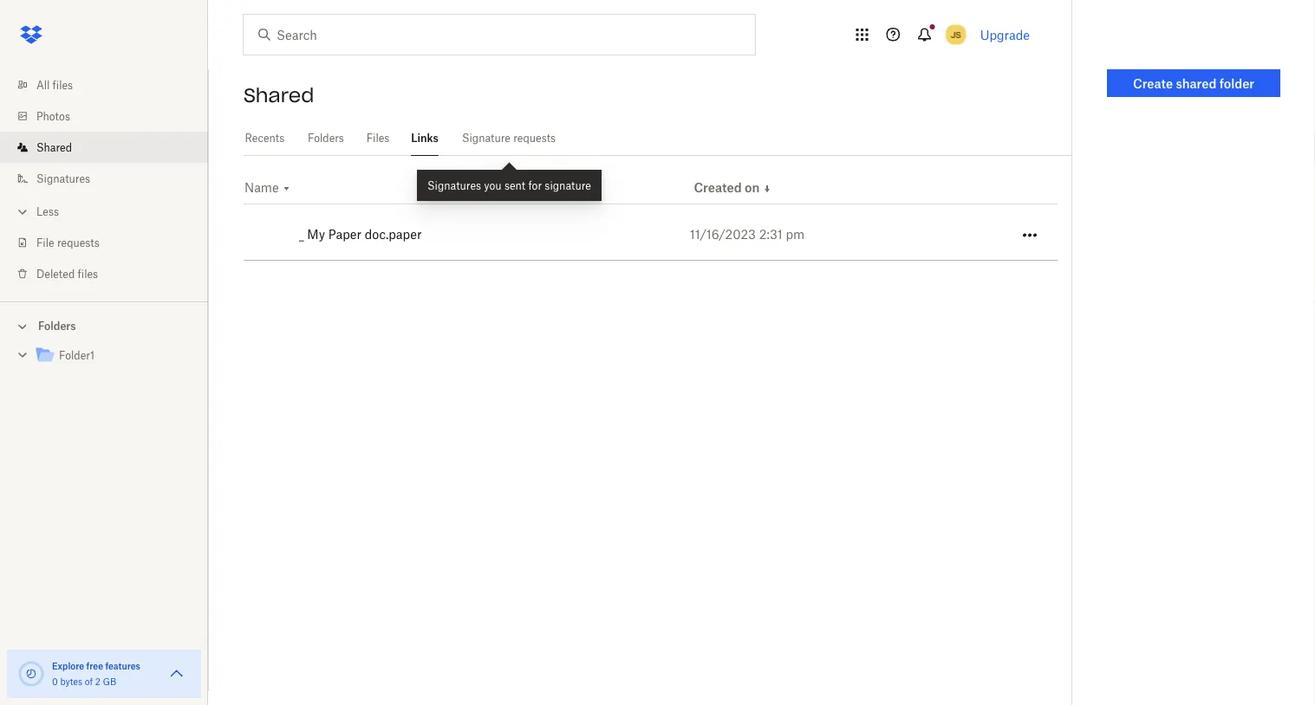 Task type: vqa. For each thing, say whether or not it's contained in the screenshot.
legal
no



Task type: locate. For each thing, give the bounding box(es) containing it.
file requests
[[36, 236, 100, 249]]

create shared folder
[[1133, 76, 1255, 91]]

template stateless image
[[762, 184, 773, 194]]

1 vertical spatial folders
[[38, 320, 76, 333]]

js button
[[942, 21, 970, 49]]

signature
[[545, 179, 591, 192]]

1 horizontal spatial shared
[[244, 83, 314, 108]]

requests right 'file'
[[57, 236, 100, 249]]

requests up for in the top of the page
[[514, 132, 556, 145]]

for
[[529, 179, 542, 192]]

signatures
[[36, 172, 90, 185], [428, 179, 481, 192]]

created on button
[[694, 180, 773, 197]]

requests inside list
[[57, 236, 100, 249]]

shared up recents link
[[244, 83, 314, 108]]

signature requests
[[462, 132, 556, 145]]

folders left files
[[308, 132, 344, 145]]

shared down photos on the left
[[36, 141, 72, 154]]

file requests link
[[14, 227, 208, 258]]

folders up "folder1"
[[38, 320, 76, 333]]

shared
[[244, 83, 314, 108], [36, 141, 72, 154]]

more actions image
[[1020, 225, 1041, 246]]

1 horizontal spatial files
[[78, 268, 98, 281]]

requests
[[514, 132, 556, 145], [57, 236, 100, 249]]

requests for signature requests
[[514, 132, 556, 145]]

signatures left you
[[428, 179, 481, 192]]

folders
[[308, 132, 344, 145], [38, 320, 76, 333]]

_
[[299, 227, 304, 242]]

files inside "link"
[[53, 78, 73, 91]]

0 horizontal spatial shared
[[36, 141, 72, 154]]

files right all
[[53, 78, 73, 91]]

all files link
[[14, 69, 208, 101]]

folders button
[[0, 313, 208, 339]]

upgrade
[[981, 27, 1030, 42]]

2:31
[[759, 227, 783, 241]]

1 horizontal spatial folders
[[308, 132, 344, 145]]

folders inside tab list
[[308, 132, 344, 145]]

0 horizontal spatial files
[[53, 78, 73, 91]]

signatures up less on the top of page
[[36, 172, 90, 185]]

1 vertical spatial files
[[78, 268, 98, 281]]

dropbox image
[[14, 17, 49, 52]]

you
[[484, 179, 502, 192]]

0 vertical spatial files
[[53, 78, 73, 91]]

shared link
[[14, 132, 208, 163]]

0 horizontal spatial requests
[[57, 236, 100, 249]]

files
[[53, 78, 73, 91], [78, 268, 98, 281]]

folder1 link
[[35, 345, 194, 368]]

all
[[36, 78, 50, 91]]

0
[[52, 677, 58, 688]]

js
[[951, 29, 961, 40]]

0 vertical spatial requests
[[514, 132, 556, 145]]

signature requests link
[[460, 121, 559, 153]]

files for deleted files
[[78, 268, 98, 281]]

1 horizontal spatial requests
[[514, 132, 556, 145]]

tab list
[[244, 121, 1072, 156]]

list
[[0, 59, 208, 302]]

0 horizontal spatial signatures
[[36, 172, 90, 185]]

Search in folder "Dropbox" text field
[[277, 25, 720, 44]]

0 vertical spatial folders
[[308, 132, 344, 145]]

0 vertical spatial shared
[[244, 83, 314, 108]]

1 vertical spatial requests
[[57, 236, 100, 249]]

file
[[36, 236, 54, 249]]

0 horizontal spatial folders
[[38, 320, 76, 333]]

on
[[745, 180, 760, 195]]

signatures you sent for signature
[[428, 179, 591, 192]]

files
[[367, 132, 390, 145]]

files right deleted
[[78, 268, 98, 281]]

1 vertical spatial shared
[[36, 141, 72, 154]]

files for all files
[[53, 78, 73, 91]]

signatures inside list
[[36, 172, 90, 185]]

1 horizontal spatial signatures
[[428, 179, 481, 192]]

requests inside tab list
[[514, 132, 556, 145]]

signatures for signatures you sent for signature
[[428, 179, 481, 192]]



Task type: describe. For each thing, give the bounding box(es) containing it.
of
[[85, 677, 93, 688]]

files link
[[366, 121, 390, 153]]

less image
[[14, 203, 31, 221]]

create
[[1133, 76, 1173, 91]]

my
[[307, 227, 325, 242]]

doc.paper
[[365, 227, 422, 242]]

signatures link
[[14, 163, 208, 194]]

create shared folder button
[[1107, 69, 1281, 97]]

deleted
[[36, 268, 75, 281]]

shared list item
[[0, 132, 208, 163]]

upgrade link
[[981, 27, 1030, 42]]

explore free features 0 bytes of 2 gb
[[52, 661, 140, 688]]

requests for file requests
[[57, 236, 100, 249]]

folder
[[1220, 76, 1255, 91]]

explore
[[52, 661, 84, 672]]

sent
[[505, 179, 526, 192]]

less
[[36, 205, 59, 218]]

recents
[[245, 132, 285, 145]]

list containing all files
[[0, 59, 208, 302]]

tab list containing recents
[[244, 121, 1072, 156]]

shared inside "list item"
[[36, 141, 72, 154]]

signatures for signatures
[[36, 172, 90, 185]]

11/16/2023
[[690, 227, 756, 241]]

template stateless image
[[282, 184, 292, 194]]

photos
[[36, 110, 70, 123]]

recents link
[[244, 121, 286, 153]]

name
[[245, 180, 279, 195]]

bytes
[[60, 677, 82, 688]]

links link
[[411, 121, 439, 153]]

photos link
[[14, 101, 208, 132]]

folders link
[[307, 121, 345, 153]]

folders inside button
[[38, 320, 76, 333]]

2
[[95, 677, 101, 688]]

created on
[[694, 180, 760, 195]]

_ my paper doc.paper
[[299, 227, 422, 242]]

created
[[694, 180, 742, 195]]

features
[[105, 661, 140, 672]]

links
[[411, 132, 439, 145]]

deleted files link
[[14, 258, 208, 290]]

_ my paper doc.paper link
[[258, 205, 690, 263]]

all files
[[36, 78, 73, 91]]

signature
[[462, 132, 511, 145]]

free
[[86, 661, 103, 672]]

quota usage element
[[17, 661, 45, 689]]

deleted files
[[36, 268, 98, 281]]

shared
[[1176, 76, 1217, 91]]

gb
[[103, 677, 116, 688]]

folder1
[[59, 349, 94, 362]]

name button
[[245, 180, 292, 197]]

11/16/2023 2:31 pm
[[690, 227, 805, 241]]

pm
[[786, 227, 805, 241]]

paper
[[328, 227, 362, 242]]



